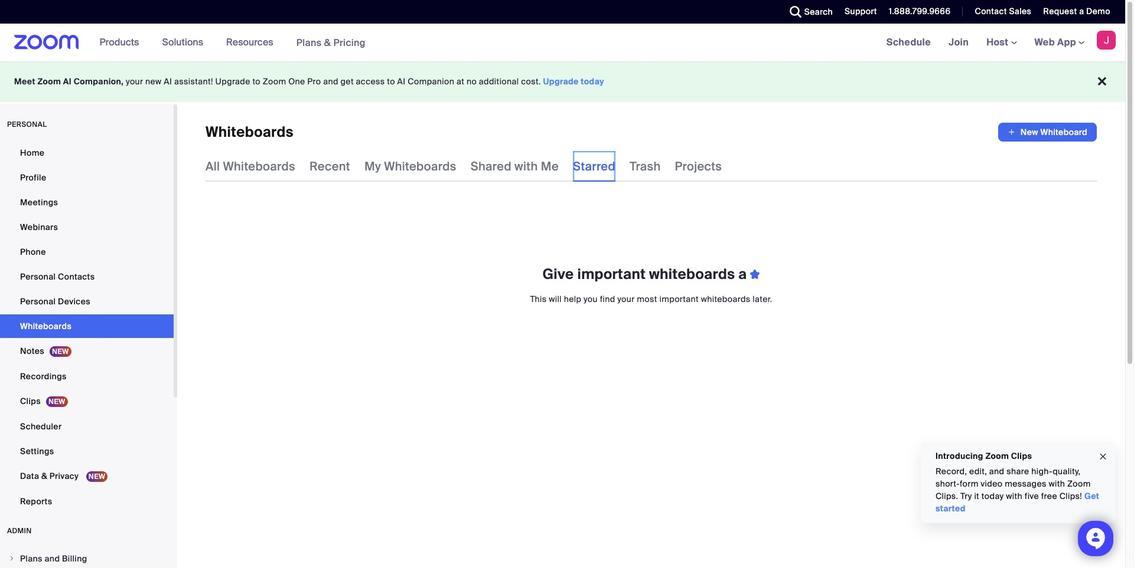 Task type: locate. For each thing, give the bounding box(es) containing it.
app
[[1057, 36, 1076, 48]]

whiteboards down "personal devices" at the left of the page
[[20, 321, 72, 332]]

0 vertical spatial whiteboards
[[649, 265, 735, 284]]

clips up share
[[1011, 451, 1032, 462]]

data
[[20, 471, 39, 482]]

0 horizontal spatial upgrade
[[215, 76, 250, 87]]

whiteboards
[[649, 265, 735, 284], [701, 294, 751, 305]]

whiteboards
[[206, 123, 294, 141], [223, 159, 295, 174], [384, 159, 456, 174], [20, 321, 72, 332]]

meetings navigation
[[878, 24, 1125, 62]]

devices
[[58, 297, 90, 307]]

with up free
[[1049, 479, 1065, 490]]

get
[[1085, 492, 1100, 502]]

no
[[467, 76, 477, 87]]

this
[[530, 294, 547, 305]]

notes
[[20, 346, 44, 357]]

notes link
[[0, 340, 174, 364]]

new
[[1021, 127, 1039, 138]]

webinars
[[20, 222, 58, 233]]

2 vertical spatial and
[[45, 554, 60, 565]]

0 vertical spatial with
[[515, 159, 538, 174]]

assistant!
[[174, 76, 213, 87]]

whiteboards up the this will help you find your most important whiteboards later.
[[649, 265, 735, 284]]

plans right right icon at left
[[20, 554, 42, 565]]

1 horizontal spatial upgrade
[[543, 76, 579, 87]]

0 vertical spatial personal
[[20, 272, 56, 282]]

0 vertical spatial a
[[1079, 6, 1084, 17]]

1 horizontal spatial to
[[387, 76, 395, 87]]

upgrade down product information navigation at top
[[215, 76, 250, 87]]

2 to from the left
[[387, 76, 395, 87]]

& inside the personal menu 'menu'
[[41, 471, 47, 482]]

0 horizontal spatial to
[[253, 76, 261, 87]]

personal
[[7, 120, 47, 129]]

1 horizontal spatial clips
[[1011, 451, 1032, 462]]

1 ai from the left
[[63, 76, 72, 87]]

reports
[[20, 497, 52, 507]]

important
[[577, 265, 646, 284], [660, 294, 699, 305]]

1 vertical spatial &
[[41, 471, 47, 482]]

1 upgrade from the left
[[215, 76, 250, 87]]

all whiteboards
[[206, 159, 295, 174]]

2 upgrade from the left
[[543, 76, 579, 87]]

zoom left one
[[263, 76, 286, 87]]

1 horizontal spatial &
[[324, 36, 331, 49]]

2 horizontal spatial with
[[1049, 479, 1065, 490]]

personal
[[20, 272, 56, 282], [20, 297, 56, 307]]

get
[[341, 76, 354, 87]]

record, edit, and share high-quality, short-form video messages with zoom clips. try it today with five free clips!
[[936, 467, 1091, 502]]

with
[[515, 159, 538, 174], [1049, 479, 1065, 490], [1006, 492, 1023, 502]]

data & privacy link
[[0, 465, 174, 489]]

& right data
[[41, 471, 47, 482]]

1 horizontal spatial ai
[[164, 76, 172, 87]]

upgrade
[[215, 76, 250, 87], [543, 76, 579, 87]]

1 vertical spatial personal
[[20, 297, 56, 307]]

1 vertical spatial a
[[739, 265, 747, 284]]

join
[[949, 36, 969, 48]]

your left new
[[126, 76, 143, 87]]

and inside 'meet zoom ai companion,' footer
[[323, 76, 338, 87]]

whiteboards left "later."
[[701, 294, 751, 305]]

data & privacy
[[20, 471, 81, 482]]

zoom up edit,
[[986, 451, 1009, 462]]

0 vertical spatial and
[[323, 76, 338, 87]]

this will help you find your most important whiteboards later.
[[530, 294, 772, 305]]

schedule
[[887, 36, 931, 48]]

plans up meet zoom ai companion, your new ai assistant! upgrade to zoom one pro and get access to ai companion at no additional cost. upgrade today
[[296, 36, 322, 49]]

1 vertical spatial important
[[660, 294, 699, 305]]

cost.
[[521, 76, 541, 87]]

0 vertical spatial clips
[[20, 396, 41, 407]]

important up find
[[577, 265, 646, 284]]

1 vertical spatial today
[[982, 492, 1004, 502]]

personal inside personal devices link
[[20, 297, 56, 307]]

1 personal from the top
[[20, 272, 56, 282]]

to down resources dropdown button
[[253, 76, 261, 87]]

try
[[961, 492, 972, 502]]

webinars link
[[0, 216, 174, 239]]

0 horizontal spatial with
[[515, 159, 538, 174]]

with down messages
[[1006, 492, 1023, 502]]

and inside record, edit, and share high-quality, short-form video messages with zoom clips. try it today with five free clips!
[[990, 467, 1005, 477]]

2 horizontal spatial and
[[990, 467, 1005, 477]]

my
[[364, 159, 381, 174]]

contact sales link
[[966, 0, 1035, 24], [975, 6, 1032, 17]]

new
[[145, 76, 162, 87]]

& for privacy
[[41, 471, 47, 482]]

banner
[[0, 24, 1125, 62]]

at
[[457, 76, 464, 87]]

plans and billing menu item
[[0, 548, 174, 569]]

plans
[[296, 36, 322, 49], [20, 554, 42, 565]]

your inside 'meet zoom ai companion,' footer
[[126, 76, 143, 87]]

2 horizontal spatial ai
[[397, 76, 406, 87]]

0 horizontal spatial today
[[581, 76, 604, 87]]

contacts
[[58, 272, 95, 282]]

to
[[253, 76, 261, 87], [387, 76, 395, 87]]

admin
[[7, 527, 32, 536]]

personal inside personal contacts link
[[20, 272, 56, 282]]

you
[[584, 294, 598, 305]]

ai left companion,
[[63, 76, 72, 87]]

get started
[[936, 492, 1100, 515]]

plans for plans and billing
[[20, 554, 42, 565]]

personal menu menu
[[0, 141, 174, 515]]

a
[[1079, 6, 1084, 17], [739, 265, 747, 284]]

add image
[[1008, 126, 1016, 138]]

upgrade today link
[[543, 76, 604, 87]]

tabs of all whiteboard page tab list
[[206, 151, 722, 182]]

upgrade right cost.
[[543, 76, 579, 87]]

your right find
[[618, 294, 635, 305]]

1 horizontal spatial plans
[[296, 36, 322, 49]]

1 horizontal spatial and
[[323, 76, 338, 87]]

home link
[[0, 141, 174, 165]]

reports link
[[0, 490, 174, 514]]

0 vertical spatial plans
[[296, 36, 322, 49]]

and left get
[[323, 76, 338, 87]]

plans for plans & pricing
[[296, 36, 322, 49]]

companion
[[408, 76, 454, 87]]

and left billing
[[45, 554, 60, 565]]

products
[[100, 36, 139, 48]]

to right access
[[387, 76, 395, 87]]

recent
[[310, 159, 350, 174]]

request
[[1044, 6, 1077, 17]]

3 ai from the left
[[397, 76, 406, 87]]

1 horizontal spatial today
[[982, 492, 1004, 502]]

0 horizontal spatial ai
[[63, 76, 72, 87]]

quality,
[[1053, 467, 1081, 477]]

product information navigation
[[91, 24, 374, 62]]

high-
[[1032, 467, 1053, 477]]

2 ai from the left
[[164, 76, 172, 87]]

ai left companion
[[397, 76, 406, 87]]

1 vertical spatial clips
[[1011, 451, 1032, 462]]

0 vertical spatial &
[[324, 36, 331, 49]]

meetings link
[[0, 191, 174, 214]]

solutions
[[162, 36, 203, 48]]

privacy
[[50, 471, 79, 482]]

host
[[987, 36, 1011, 48]]

& left pricing
[[324, 36, 331, 49]]

personal down phone at left top
[[20, 272, 56, 282]]

0 vertical spatial your
[[126, 76, 143, 87]]

personal contacts
[[20, 272, 95, 282]]

important right most
[[660, 294, 699, 305]]

phone
[[20, 247, 46, 258]]

all
[[206, 159, 220, 174]]

schedule link
[[878, 24, 940, 61]]

recordings link
[[0, 365, 174, 389]]

1 horizontal spatial with
[[1006, 492, 1023, 502]]

personal down personal contacts
[[20, 297, 56, 307]]

contact
[[975, 6, 1007, 17]]

zoom up clips!
[[1068, 479, 1091, 490]]

and up video
[[990, 467, 1005, 477]]

plans inside product information navigation
[[296, 36, 322, 49]]

solutions button
[[162, 24, 209, 61]]

zoom inside record, edit, and share high-quality, short-form video messages with zoom clips. try it today with five free clips!
[[1068, 479, 1091, 490]]

ai right new
[[164, 76, 172, 87]]

1 vertical spatial and
[[990, 467, 1005, 477]]

with left me
[[515, 159, 538, 174]]

banner containing products
[[0, 24, 1125, 62]]

clips up 'scheduler'
[[20, 396, 41, 407]]

right image
[[8, 556, 15, 563]]

clips
[[20, 396, 41, 407], [1011, 451, 1032, 462]]

personal for personal contacts
[[20, 272, 56, 282]]

plans & pricing
[[296, 36, 366, 49]]

0 horizontal spatial important
[[577, 265, 646, 284]]

0 horizontal spatial and
[[45, 554, 60, 565]]

plans inside menu item
[[20, 554, 42, 565]]

0 horizontal spatial &
[[41, 471, 47, 482]]

& inside product information navigation
[[324, 36, 331, 49]]

0 horizontal spatial plans
[[20, 554, 42, 565]]

share
[[1007, 467, 1030, 477]]

0 vertical spatial today
[[581, 76, 604, 87]]

0 horizontal spatial your
[[126, 76, 143, 87]]

sales
[[1009, 6, 1032, 17]]

2 personal from the top
[[20, 297, 56, 307]]

plans & pricing link
[[296, 36, 366, 49], [296, 36, 366, 49]]

& for pricing
[[324, 36, 331, 49]]

profile picture image
[[1097, 31, 1116, 50]]

1 vertical spatial your
[[618, 294, 635, 305]]

0 horizontal spatial clips
[[20, 396, 41, 407]]

1 vertical spatial plans
[[20, 554, 42, 565]]



Task type: describe. For each thing, give the bounding box(es) containing it.
find
[[600, 294, 615, 305]]

zoom logo image
[[14, 35, 79, 50]]

give important whiteboards a
[[543, 265, 751, 284]]

phone link
[[0, 240, 174, 264]]

0 horizontal spatial a
[[739, 265, 747, 284]]

1 horizontal spatial a
[[1079, 6, 1084, 17]]

1 horizontal spatial important
[[660, 294, 699, 305]]

0 vertical spatial important
[[577, 265, 646, 284]]

support
[[845, 6, 877, 17]]

five
[[1025, 492, 1039, 502]]

home
[[20, 148, 44, 158]]

zoom right the meet
[[37, 76, 61, 87]]

new whiteboard application
[[998, 123, 1097, 142]]

whiteboards link
[[0, 315, 174, 339]]

short-
[[936, 479, 960, 490]]

search
[[804, 6, 833, 17]]

personal devices
[[20, 297, 90, 307]]

introducing zoom clips
[[936, 451, 1032, 462]]

clips!
[[1060, 492, 1082, 502]]

pricing
[[333, 36, 366, 49]]

plans and billing
[[20, 554, 87, 565]]

whiteboards inside the personal menu 'menu'
[[20, 321, 72, 332]]

settings link
[[0, 440, 174, 464]]

later.
[[753, 294, 772, 305]]

access
[[356, 76, 385, 87]]

form
[[960, 479, 979, 490]]

profile
[[20, 173, 46, 183]]

whiteboards right the all
[[223, 159, 295, 174]]

request a demo
[[1044, 6, 1111, 17]]

shared with me
[[471, 159, 559, 174]]

give
[[543, 265, 574, 284]]

with inside tabs of all whiteboard page tab list
[[515, 159, 538, 174]]

projects
[[675, 159, 722, 174]]

meet
[[14, 76, 35, 87]]

personal contacts link
[[0, 265, 174, 289]]

and inside menu item
[[45, 554, 60, 565]]

get started link
[[936, 492, 1100, 515]]

today inside 'meet zoom ai companion,' footer
[[581, 76, 604, 87]]

starred
[[573, 159, 616, 174]]

scheduler
[[20, 422, 62, 432]]

meet zoom ai companion, your new ai assistant! upgrade to zoom one pro and get access to ai companion at no additional cost. upgrade today
[[14, 76, 604, 87]]

web app
[[1035, 36, 1076, 48]]

meet zoom ai companion, footer
[[0, 61, 1125, 102]]

meetings
[[20, 197, 58, 208]]

settings
[[20, 447, 54, 457]]

personal devices link
[[0, 290, 174, 314]]

host button
[[987, 36, 1017, 48]]

whiteboard
[[1041, 127, 1088, 138]]

join link
[[940, 24, 978, 61]]

video
[[981, 479, 1003, 490]]

one
[[288, 76, 305, 87]]

1 to from the left
[[253, 76, 261, 87]]

web app button
[[1035, 36, 1085, 48]]

1 horizontal spatial your
[[618, 294, 635, 305]]

record,
[[936, 467, 967, 477]]

2 vertical spatial with
[[1006, 492, 1023, 502]]

1 vertical spatial whiteboards
[[701, 294, 751, 305]]

help
[[564, 294, 582, 305]]

1 vertical spatial with
[[1049, 479, 1065, 490]]

clips link
[[0, 390, 174, 414]]

clips inside the personal menu 'menu'
[[20, 396, 41, 407]]

will
[[549, 294, 562, 305]]

whiteboards right the my at left
[[384, 159, 456, 174]]

close image
[[1099, 451, 1108, 464]]

whiteboards up all whiteboards
[[206, 123, 294, 141]]

clips.
[[936, 492, 958, 502]]

new whiteboard
[[1021, 127, 1088, 138]]

resources button
[[226, 24, 279, 61]]

edit,
[[970, 467, 987, 477]]

trash
[[630, 159, 661, 174]]

introducing
[[936, 451, 984, 462]]

pro
[[307, 76, 321, 87]]

shared
[[471, 159, 512, 174]]

my whiteboards
[[364, 159, 456, 174]]

it
[[974, 492, 980, 502]]

recordings
[[20, 372, 67, 382]]

new whiteboard button
[[998, 123, 1097, 142]]

resources
[[226, 36, 273, 48]]

most
[[637, 294, 657, 305]]

scheduler link
[[0, 415, 174, 439]]

companion,
[[74, 76, 124, 87]]

free
[[1041, 492, 1058, 502]]

search button
[[781, 0, 836, 24]]

started
[[936, 504, 966, 515]]

profile link
[[0, 166, 174, 190]]

today inside record, edit, and share high-quality, short-form video messages with zoom clips. try it today with five free clips!
[[982, 492, 1004, 502]]

contact sales
[[975, 6, 1032, 17]]

personal for personal devices
[[20, 297, 56, 307]]



Task type: vqa. For each thing, say whether or not it's contained in the screenshot.
bottom TODAY
yes



